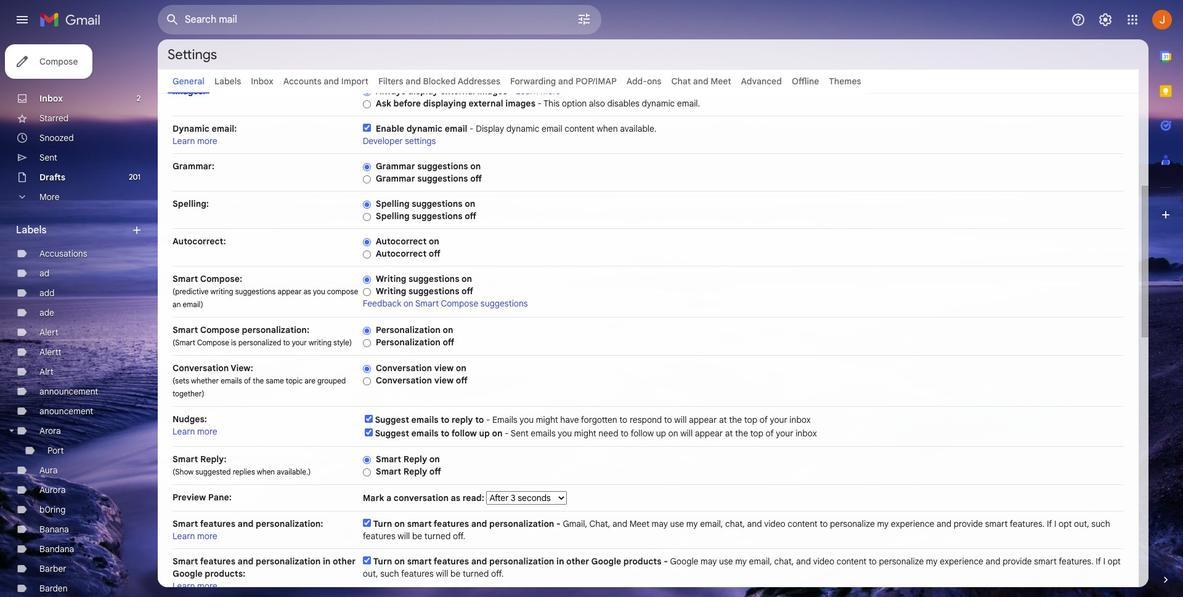 Task type: locate. For each thing, give the bounding box(es) containing it.
conversation view: (sets whether emails of the same topic are grouped together)
[[173, 363, 346, 399]]

0 horizontal spatial personalize
[[830, 519, 875, 530]]

an
[[173, 300, 181, 309]]

0 vertical spatial of
[[244, 377, 251, 386]]

- right the products
[[664, 557, 668, 568]]

content inside 'gmail, chat, and meet may use my email, chat, and video content to personalize my experience and provide smart features. if i opt out, such features will be turned off.'
[[788, 519, 818, 530]]

off.
[[453, 531, 465, 542], [491, 569, 504, 580]]

of inside "conversation view: (sets whether emails of the same topic are grouped together)"
[[244, 377, 251, 386]]

inbox
[[790, 415, 811, 426], [796, 428, 817, 439]]

opt inside google may use my email, chat, and video content to personalize my experience and provide smart features. if i opt out, such features will be turned off.
[[1108, 557, 1121, 568]]

images up display
[[477, 86, 507, 97]]

personalization
[[489, 519, 554, 530], [256, 557, 321, 568], [489, 557, 554, 568]]

turn on smart features and personalization -
[[373, 519, 563, 530]]

- left gmail,
[[557, 519, 561, 530]]

when right replies
[[257, 468, 275, 477]]

spelling right 'spelling suggestions on' radio at the left of the page
[[376, 198, 410, 210]]

meet inside 'gmail, chat, and meet may use my email, chat, and video content to personalize my experience and provide smart features. if i opt out, such features will be turned off.'
[[630, 519, 650, 530]]

1 autocorrect from the top
[[376, 236, 427, 247]]

writing down the compose:
[[210, 287, 233, 296]]

import
[[341, 76, 369, 87]]

1 other from the left
[[333, 557, 356, 568]]

features. inside 'gmail, chat, and meet may use my email, chat, and video content to personalize my experience and provide smart features. if i opt out, such features will be turned off.'
[[1010, 519, 1045, 530]]

1 horizontal spatial inbox link
[[251, 76, 273, 87]]

off up writing suggestions on at the top of the page
[[429, 248, 441, 259]]

personalization up personalization off
[[376, 325, 441, 336]]

0 vertical spatial personalize
[[830, 519, 875, 530]]

view down conversation view on
[[434, 375, 454, 386]]

emails up smart reply on
[[411, 428, 439, 439]]

compose down gmail image
[[39, 56, 78, 67]]

2 horizontal spatial content
[[837, 557, 867, 568]]

may down 'gmail, chat, and meet may use my email, chat, and video content to personalize my experience and provide smart features. if i opt out, such features will be turned off.'
[[701, 557, 717, 568]]

content inside google may use my email, chat, and video content to personalize my experience and provide smart features. if i opt out, such features will be turned off.
[[837, 557, 867, 568]]

dynamic up "settings"
[[407, 123, 443, 134]]

features
[[200, 519, 235, 530], [434, 519, 469, 530], [363, 531, 396, 542], [200, 557, 235, 568], [434, 557, 469, 568], [401, 569, 434, 580]]

features inside google may use my email, chat, and video content to personalize my experience and provide smart features. if i opt out, such features will be turned off.
[[401, 569, 434, 580]]

nudges: learn more
[[173, 414, 217, 438]]

smart inside smart compose: (predictive writing suggestions appear as you compose an email)
[[173, 274, 198, 285]]

personalization: inside smart compose personalization: (smart compose is personalized to your writing style)
[[242, 325, 309, 336]]

email)
[[183, 300, 203, 309]]

off. inside google may use my email, chat, and video content to personalize my experience and provide smart features. if i opt out, such features will be turned off.
[[491, 569, 504, 580]]

if inside google may use my email, chat, and video content to personalize my experience and provide smart features. if i opt out, such features will be turned off.
[[1096, 557, 1101, 568]]

0 horizontal spatial provide
[[954, 519, 983, 530]]

other inside smart features and personalization in other google products: learn more
[[333, 557, 356, 568]]

learn more link up 'ask before displaying external images - this option also disables dynamic email.'
[[516, 86, 561, 97]]

1 vertical spatial provide
[[1003, 557, 1032, 568]]

labels for labels link
[[214, 76, 241, 87]]

0 vertical spatial writing
[[210, 287, 233, 296]]

forwarding
[[510, 76, 556, 87]]

1 vertical spatial spelling
[[376, 211, 410, 222]]

labels right the general link
[[214, 76, 241, 87]]

images
[[477, 86, 507, 97], [506, 98, 536, 109]]

0 horizontal spatial up
[[479, 428, 490, 439]]

1 vertical spatial personalization
[[376, 337, 441, 348]]

email, inside google may use my email, chat, and video content to personalize my experience and provide smart features. if i opt out, such features will be turned off.
[[749, 557, 772, 568]]

0 vertical spatial you
[[313, 287, 325, 296]]

off for writing suggestions on
[[462, 286, 473, 297]]

1 horizontal spatial i
[[1103, 557, 1106, 568]]

0 horizontal spatial turned
[[424, 531, 451, 542]]

such
[[1092, 519, 1110, 530], [380, 569, 399, 580]]

- left display
[[470, 123, 474, 134]]

conversation for conversation view on
[[376, 363, 432, 374]]

1 reply from the top
[[404, 454, 427, 465]]

inbox for leftmost inbox link
[[39, 93, 63, 104]]

off for spelling suggestions on
[[465, 211, 477, 222]]

off up the reply
[[456, 375, 468, 386]]

emails left the reply
[[411, 415, 439, 426]]

meet right chat
[[711, 76, 731, 87]]

might left have
[[536, 415, 558, 426]]

feedback
[[363, 298, 401, 309]]

offline link
[[792, 76, 819, 87]]

writing
[[376, 274, 406, 285], [376, 286, 406, 297]]

1 horizontal spatial up
[[656, 428, 666, 439]]

email, up google may use my email, chat, and video content to personalize my experience and provide smart features. if i opt out, such features will be turned off.
[[700, 519, 723, 530]]

the inside "conversation view: (sets whether emails of the same topic are grouped together)"
[[253, 377, 264, 386]]

offline
[[792, 76, 819, 87]]

1 vertical spatial turn
[[373, 557, 392, 568]]

tab list
[[1149, 39, 1183, 553]]

experience
[[891, 519, 935, 530], [940, 557, 984, 568]]

Conversation view off radio
[[363, 377, 371, 386]]

in
[[323, 557, 331, 568], [557, 557, 564, 568]]

Autocorrect off radio
[[363, 250, 371, 259]]

products
[[624, 557, 662, 568]]

inbox right labels link
[[251, 76, 273, 87]]

out, inside google may use my email, chat, and video content to personalize my experience and provide smart features. if i opt out, such features will be turned off.
[[363, 569, 378, 580]]

will inside 'gmail, chat, and meet may use my email, chat, and video content to personalize my experience and provide smart features. if i opt out, such features will be turned off.'
[[398, 531, 410, 542]]

and inside smart features and personalization: learn more
[[238, 519, 254, 530]]

view for on
[[434, 363, 454, 374]]

1 vertical spatial video
[[813, 557, 835, 568]]

if inside 'gmail, chat, and meet may use my email, chat, and video content to personalize my experience and provide smart features. if i opt out, such features will be turned off.'
[[1047, 519, 1052, 530]]

1 vertical spatial writing
[[376, 286, 406, 297]]

0 horizontal spatial video
[[764, 519, 786, 530]]

spelling right spelling suggestions off radio
[[376, 211, 410, 222]]

1 horizontal spatial meet
[[711, 76, 731, 87]]

0 horizontal spatial email,
[[700, 519, 723, 530]]

google may use my email, chat, and video content to personalize my experience and provide smart features. if i opt out, such features will be turned off.
[[363, 557, 1121, 580]]

1 vertical spatial meet
[[630, 519, 650, 530]]

google left products: at bottom
[[173, 569, 203, 580]]

more inside nudges: learn more
[[197, 426, 217, 438]]

smart inside google may use my email, chat, and video content to personalize my experience and provide smart features. if i opt out, such features will be turned off.
[[1034, 557, 1057, 568]]

smart compose: (predictive writing suggestions appear as you compose an email)
[[173, 274, 358, 309]]

such inside google may use my email, chat, and video content to personalize my experience and provide smart features. if i opt out, such features will be turned off.
[[380, 569, 399, 580]]

1 personalization from the top
[[376, 325, 441, 336]]

off. down the turn on smart features and personalization in other google products -
[[491, 569, 504, 580]]

0 vertical spatial personalization
[[376, 325, 441, 336]]

search mail image
[[161, 9, 184, 31]]

1 vertical spatial inbox
[[39, 93, 63, 104]]

chat, down 'gmail, chat, and meet may use my email, chat, and video content to personalize my experience and provide smart features. if i opt out, such features will be turned off.'
[[774, 557, 794, 568]]

mark a conversation as read:
[[363, 493, 487, 504]]

2 follow from the left
[[631, 428, 654, 439]]

1 vertical spatial features.
[[1059, 557, 1094, 568]]

suggestions inside smart compose: (predictive writing suggestions appear as you compose an email)
[[235, 287, 276, 296]]

1 horizontal spatial when
[[597, 123, 618, 134]]

1 horizontal spatial provide
[[1003, 557, 1032, 568]]

grammar
[[376, 161, 415, 172], [376, 173, 415, 184]]

when inside enable dynamic email - display dynamic email content when available. developer settings
[[597, 123, 618, 134]]

0 vertical spatial grammar
[[376, 161, 415, 172]]

sent up drafts link at top
[[39, 152, 57, 163]]

0 vertical spatial inbox
[[251, 76, 273, 87]]

aura link
[[39, 465, 58, 476]]

Spelling suggestions on radio
[[363, 200, 371, 209]]

1 email from the left
[[445, 123, 467, 134]]

drafts link
[[39, 172, 65, 183]]

suggested
[[196, 468, 231, 477]]

chat, inside 'gmail, chat, and meet may use my email, chat, and video content to personalize my experience and provide smart features. if i opt out, such features will be turned off.'
[[725, 519, 745, 530]]

0 horizontal spatial might
[[536, 415, 558, 426]]

- left this
[[538, 98, 542, 109]]

Grammar suggestions on radio
[[363, 163, 371, 172]]

learn more link down dynamic
[[173, 136, 217, 147]]

Autocorrect on radio
[[363, 238, 371, 247]]

alert link
[[39, 327, 58, 338]]

read:
[[463, 493, 484, 504]]

add-ons link
[[627, 76, 662, 87]]

to inside smart compose personalization: (smart compose is personalized to your writing style)
[[283, 338, 290, 348]]

suggestions for writing suggestions on
[[409, 274, 459, 285]]

barden link
[[39, 584, 68, 595]]

as left "compose"
[[304, 287, 311, 296]]

off. down turn on smart features and personalization -
[[453, 531, 465, 542]]

0 horizontal spatial you
[[313, 287, 325, 296]]

grammar for grammar suggestions off
[[376, 173, 415, 184]]

i inside 'gmail, chat, and meet may use my email, chat, and video content to personalize my experience and provide smart features. if i opt out, such features will be turned off.'
[[1054, 519, 1057, 530]]

products:
[[205, 569, 245, 580]]

0 horizontal spatial other
[[333, 557, 356, 568]]

addresses
[[458, 76, 500, 87]]

suggestions for grammar suggestions off
[[417, 173, 468, 184]]

2 suggest from the top
[[375, 428, 409, 439]]

turned down the turn on smart features and personalization in other google products -
[[463, 569, 489, 580]]

inbox inside labels navigation
[[39, 93, 63, 104]]

off down grammar suggestions on
[[470, 173, 482, 184]]

(predictive
[[173, 287, 209, 296]]

as inside smart compose: (predictive writing suggestions appear as you compose an email)
[[304, 287, 311, 296]]

learn inside smart features and personalization in other google products: learn more
[[173, 581, 195, 592]]

2 horizontal spatial you
[[558, 428, 572, 439]]

0 vertical spatial features.
[[1010, 519, 1045, 530]]

conversation up whether
[[173, 363, 229, 374]]

1 horizontal spatial may
[[701, 557, 717, 568]]

0 horizontal spatial experience
[[891, 519, 935, 530]]

Search mail text field
[[185, 14, 542, 26]]

learn more link for dynamic email:
[[173, 136, 217, 147]]

settings image
[[1098, 12, 1113, 27]]

labels inside labels navigation
[[16, 224, 47, 237]]

turned down turn on smart features and personalization -
[[424, 531, 451, 542]]

reply for on
[[404, 454, 427, 465]]

2 grammar from the top
[[376, 173, 415, 184]]

more down 'preview pane:'
[[197, 531, 217, 542]]

this
[[544, 98, 560, 109]]

0 vertical spatial opt
[[1059, 519, 1072, 530]]

smart inside smart compose personalization: (smart compose is personalized to your writing style)
[[173, 325, 198, 336]]

2 vertical spatial the
[[735, 428, 748, 439]]

conversation for conversation view off
[[376, 375, 432, 386]]

more inside smart features and personalization: learn more
[[197, 531, 217, 542]]

1 vertical spatial grammar
[[376, 173, 415, 184]]

off up mark a conversation as read:
[[429, 467, 441, 478]]

grammar down developer settings link
[[376, 161, 415, 172]]

0 vertical spatial i
[[1054, 519, 1057, 530]]

1 vertical spatial be
[[451, 569, 461, 580]]

writing suggestions off
[[376, 286, 473, 297]]

1 horizontal spatial content
[[788, 519, 818, 530]]

more down products: at bottom
[[197, 581, 217, 592]]

2 autocorrect from the top
[[376, 248, 427, 259]]

google left the products
[[591, 557, 621, 568]]

inbox link right labels link
[[251, 76, 273, 87]]

1 writing from the top
[[376, 274, 406, 285]]

smart for smart reply off
[[376, 467, 401, 478]]

follow down the reply
[[452, 428, 477, 439]]

smart inside smart features and personalization in other google products: learn more
[[173, 557, 198, 568]]

turn
[[373, 519, 392, 530], [373, 557, 392, 568]]

reply for off
[[404, 467, 427, 478]]

learn more link down nudges:
[[173, 426, 217, 438]]

personalization for turn on smart features and personalization -
[[489, 519, 554, 530]]

view up conversation view off
[[434, 363, 454, 374]]

arora link
[[39, 426, 61, 437]]

writing right writing suggestions on option
[[376, 274, 406, 285]]

experience inside google may use my email, chat, and video content to personalize my experience and provide smart features. if i opt out, such features will be turned off.
[[940, 557, 984, 568]]

personalization for personalization on
[[376, 325, 441, 336]]

personalization: down available.)
[[256, 519, 323, 530]]

reply down smart reply on
[[404, 467, 427, 478]]

1 follow from the left
[[452, 428, 477, 439]]

inbox up starred link
[[39, 93, 63, 104]]

0 vertical spatial at
[[719, 415, 727, 426]]

personalization: up the personalized on the left
[[242, 325, 309, 336]]

learn more link for smart features and personalization:
[[173, 531, 217, 542]]

personalization down the personalization on
[[376, 337, 441, 348]]

in inside smart features and personalization in other google products: learn more
[[323, 557, 331, 568]]

port link
[[47, 446, 64, 457]]

2 reply from the top
[[404, 467, 427, 478]]

2 vertical spatial appear
[[695, 428, 723, 439]]

alert
[[39, 327, 58, 338]]

inbox link up starred link
[[39, 93, 63, 104]]

conversation for conversation view: (sets whether emails of the same topic are grouped together)
[[173, 363, 229, 374]]

2 personalization from the top
[[376, 337, 441, 348]]

smart inside 'gmail, chat, and meet may use my email, chat, and video content to personalize my experience and provide smart features. if i opt out, such features will be turned off.'
[[985, 519, 1008, 530]]

be down conversation
[[412, 531, 422, 542]]

sent down "emails"
[[511, 428, 529, 439]]

None checkbox
[[363, 124, 371, 132], [365, 415, 373, 423], [365, 429, 373, 437], [363, 520, 371, 528], [363, 124, 371, 132], [365, 415, 373, 423], [365, 429, 373, 437], [363, 520, 371, 528]]

1 vertical spatial opt
[[1108, 557, 1121, 568]]

1 vertical spatial content
[[788, 519, 818, 530]]

gmail,
[[563, 519, 587, 530]]

Conversation view on radio
[[363, 365, 371, 374]]

1 vertical spatial experience
[[940, 557, 984, 568]]

emails
[[221, 377, 242, 386], [411, 415, 439, 426], [411, 428, 439, 439], [531, 428, 556, 439]]

1 vertical spatial when
[[257, 468, 275, 477]]

1 horizontal spatial personalize
[[879, 557, 924, 568]]

b0ring link
[[39, 505, 66, 516]]

labels navigation
[[0, 39, 158, 598]]

gmail image
[[39, 7, 107, 32]]

0 vertical spatial personalization:
[[242, 325, 309, 336]]

labels down more
[[16, 224, 47, 237]]

follow down respond
[[631, 428, 654, 439]]

0 vertical spatial as
[[304, 287, 311, 296]]

may inside google may use my email, chat, and video content to personalize my experience and provide smart features. if i opt out, such features will be turned off.
[[701, 557, 717, 568]]

None search field
[[158, 5, 601, 35]]

external down 'always display external images - learn more'
[[469, 98, 503, 109]]

you inside smart compose: (predictive writing suggestions appear as you compose an email)
[[313, 287, 325, 296]]

you right "emails"
[[520, 415, 534, 426]]

0 vertical spatial autocorrect
[[376, 236, 427, 247]]

images down forwarding
[[506, 98, 536, 109]]

compose down the writing suggestions off at the top left of page
[[441, 298, 478, 309]]

1 in from the left
[[323, 557, 331, 568]]

0 horizontal spatial opt
[[1059, 519, 1072, 530]]

grouped
[[317, 377, 346, 386]]

advanced
[[741, 76, 782, 87]]

accounts
[[283, 76, 322, 87]]

you
[[313, 287, 325, 296], [520, 415, 534, 426], [558, 428, 572, 439]]

personalize inside google may use my email, chat, and video content to personalize my experience and provide smart features. if i opt out, such features will be turned off.
[[879, 557, 924, 568]]

2 email from the left
[[542, 123, 562, 134]]

reply up "smart reply off" on the bottom of page
[[404, 454, 427, 465]]

conversation up conversation view off
[[376, 363, 432, 374]]

to inside google may use my email, chat, and video content to personalize my experience and provide smart features. if i opt out, such features will be turned off.
[[869, 557, 877, 568]]

off down spelling suggestions on
[[465, 211, 477, 222]]

dynamic down 'ask before displaying external images - this option also disables dynamic email.'
[[506, 123, 540, 134]]

might down suggest emails to reply to - emails you might have forgotten to respond to will appear at the top of your inbox
[[574, 428, 596, 439]]

1 horizontal spatial if
[[1096, 557, 1101, 568]]

0 horizontal spatial use
[[670, 519, 684, 530]]

0 horizontal spatial writing
[[210, 287, 233, 296]]

smart for smart compose personalization: (smart compose is personalized to your writing style)
[[173, 325, 198, 336]]

2 view from the top
[[434, 375, 454, 386]]

dynamic
[[173, 123, 209, 134]]

may up the products
[[652, 519, 668, 530]]

experience inside 'gmail, chat, and meet may use my email, chat, and video content to personalize my experience and provide smart features. if i opt out, such features will be turned off.'
[[891, 519, 935, 530]]

when inside smart reply: (show suggested replies when available.)
[[257, 468, 275, 477]]

use inside 'gmail, chat, and meet may use my email, chat, and video content to personalize my experience and provide smart features. if i opt out, such features will be turned off.'
[[670, 519, 684, 530]]

1 turn from the top
[[373, 519, 392, 530]]

google inside google may use my email, chat, and video content to personalize my experience and provide smart features. if i opt out, such features will be turned off.
[[670, 557, 699, 568]]

2 up from the left
[[656, 428, 666, 439]]

video inside 'gmail, chat, and meet may use my email, chat, and video content to personalize my experience and provide smart features. if i opt out, such features will be turned off.'
[[764, 519, 786, 530]]

0 horizontal spatial such
[[380, 569, 399, 580]]

1 vertical spatial email,
[[749, 557, 772, 568]]

1 grammar from the top
[[376, 161, 415, 172]]

email, down 'gmail, chat, and meet may use my email, chat, and video content to personalize my experience and provide smart features. if i opt out, such features will be turned off.'
[[749, 557, 772, 568]]

off up feedback on smart compose suggestions
[[462, 286, 473, 297]]

other
[[333, 557, 356, 568], [566, 557, 589, 568]]

provide inside google may use my email, chat, and video content to personalize my experience and provide smart features. if i opt out, such features will be turned off.
[[1003, 557, 1032, 568]]

meet up the products
[[630, 519, 650, 530]]

advanced search options image
[[572, 7, 597, 31]]

1 suggest from the top
[[375, 415, 409, 426]]

1 horizontal spatial you
[[520, 415, 534, 426]]

Ask before displaying external images radio
[[363, 100, 371, 109]]

opt inside 'gmail, chat, and meet may use my email, chat, and video content to personalize my experience and provide smart features. if i opt out, such features will be turned off.'
[[1059, 519, 1072, 530]]

may
[[652, 519, 668, 530], [701, 557, 717, 568]]

banana link
[[39, 524, 69, 536]]

video
[[764, 519, 786, 530], [813, 557, 835, 568]]

available.)
[[277, 468, 311, 477]]

email down this
[[542, 123, 562, 134]]

off for conversation view on
[[456, 375, 468, 386]]

1 horizontal spatial email
[[542, 123, 562, 134]]

alertt
[[39, 347, 61, 358]]

1 view from the top
[[434, 363, 454, 374]]

2 turn from the top
[[373, 557, 392, 568]]

autocorrect for autocorrect off
[[376, 248, 427, 259]]

provide inside 'gmail, chat, and meet may use my email, chat, and video content to personalize my experience and provide smart features. if i opt out, such features will be turned off.'
[[954, 519, 983, 530]]

1 vertical spatial autocorrect
[[376, 248, 427, 259]]

0 vertical spatial be
[[412, 531, 422, 542]]

writing up feedback
[[376, 286, 406, 297]]

1 spelling from the top
[[376, 198, 410, 210]]

personalization for personalization off
[[376, 337, 441, 348]]

1 horizontal spatial use
[[719, 557, 733, 568]]

Spelling suggestions off radio
[[363, 213, 371, 222]]

suggestions for spelling suggestions off
[[412, 211, 463, 222]]

labels for 'labels' heading at the top left of the page
[[16, 224, 47, 237]]

your inside smart compose personalization: (smart compose is personalized to your writing style)
[[292, 338, 307, 348]]

spelling suggestions on
[[376, 198, 475, 210]]

0 horizontal spatial if
[[1047, 519, 1052, 530]]

0 vertical spatial suggest
[[375, 415, 409, 426]]

smart for smart features and personalization in other google products: learn more
[[173, 557, 198, 568]]

0 vertical spatial such
[[1092, 519, 1110, 530]]

email down displaying
[[445, 123, 467, 134]]

features. inside google may use my email, chat, and video content to personalize my experience and provide smart features. if i opt out, such features will be turned off.
[[1059, 557, 1094, 568]]

dynamic down ons
[[642, 98, 675, 109]]

ade link
[[39, 308, 54, 319]]

themes
[[829, 76, 861, 87]]

follow
[[452, 428, 477, 439], [631, 428, 654, 439]]

emails down view:
[[221, 377, 242, 386]]

autocorrect up autocorrect off
[[376, 236, 427, 247]]

when down also
[[597, 123, 618, 134]]

0 vertical spatial chat,
[[725, 519, 745, 530]]

1 horizontal spatial chat,
[[774, 557, 794, 568]]

1 vertical spatial inbox link
[[39, 93, 63, 104]]

need
[[599, 428, 618, 439]]

1 vertical spatial you
[[520, 415, 534, 426]]

be down turn on smart features and personalization -
[[451, 569, 461, 580]]

2 in from the left
[[557, 557, 564, 568]]

1 horizontal spatial be
[[451, 569, 461, 580]]

forwarding and pop/imap
[[510, 76, 617, 87]]

None checkbox
[[363, 557, 371, 565]]

turn on smart features and personalization in other google products -
[[373, 557, 670, 568]]

autocorrect down autocorrect on
[[376, 248, 427, 259]]

Writing suggestions off radio
[[363, 288, 371, 297]]

appear inside smart compose: (predictive writing suggestions appear as you compose an email)
[[278, 287, 302, 296]]

0 horizontal spatial meet
[[630, 519, 650, 530]]

smart
[[407, 519, 432, 530], [985, 519, 1008, 530], [407, 557, 432, 568], [1034, 557, 1057, 568]]

smart inside smart reply: (show suggested replies when available.)
[[173, 454, 198, 465]]

as left read:
[[451, 493, 460, 504]]

0 vertical spatial top
[[744, 415, 757, 426]]

1 vertical spatial sent
[[511, 428, 529, 439]]

writing left style)
[[309, 338, 332, 348]]

1 vertical spatial reply
[[404, 467, 427, 478]]

available.
[[620, 123, 657, 134]]

1 vertical spatial images
[[506, 98, 536, 109]]

conversation inside "conversation view: (sets whether emails of the same topic are grouped together)"
[[173, 363, 229, 374]]

more button
[[0, 187, 148, 207]]

personalization:
[[242, 325, 309, 336], [256, 519, 323, 530]]

ask before displaying external images - this option also disables dynamic email.
[[376, 98, 700, 109]]

0 horizontal spatial labels
[[16, 224, 47, 237]]

use inside google may use my email, chat, and video content to personalize my experience and provide smart features. if i opt out, such features will be turned off.
[[719, 557, 733, 568]]

1 vertical spatial i
[[1103, 557, 1106, 568]]

you left "compose"
[[313, 287, 325, 296]]

external up displaying
[[441, 86, 475, 97]]

google right the products
[[670, 557, 699, 568]]

0 horizontal spatial sent
[[39, 152, 57, 163]]

1 vertical spatial if
[[1096, 557, 1101, 568]]

chat, inside google may use my email, chat, and video content to personalize my experience and provide smart features. if i opt out, such features will be turned off.
[[774, 557, 794, 568]]

i inside google may use my email, chat, and video content to personalize my experience and provide smart features. if i opt out, such features will be turned off.
[[1103, 557, 1106, 568]]

have
[[560, 415, 579, 426]]

aurora
[[39, 485, 66, 496]]

learn more link down products: at bottom
[[173, 581, 217, 592]]

be inside google may use my email, chat, and video content to personalize my experience and provide smart features. if i opt out, such features will be turned off.
[[451, 569, 461, 580]]

learn more link down preview
[[173, 531, 217, 542]]

2 vertical spatial content
[[837, 557, 867, 568]]

sent
[[39, 152, 57, 163], [511, 428, 529, 439]]

learn more link for smart features and personalization in other google products:
[[173, 581, 217, 592]]

labels link
[[214, 76, 241, 87]]

chat, up google may use my email, chat, and video content to personalize my experience and provide smart features. if i opt out, such features will be turned off.
[[725, 519, 745, 530]]

conversation down conversation view on
[[376, 375, 432, 386]]

more down dynamic
[[197, 136, 217, 147]]

support image
[[1071, 12, 1086, 27]]

add link
[[39, 288, 54, 299]]

1 vertical spatial personalize
[[879, 557, 924, 568]]

0 vertical spatial writing
[[376, 274, 406, 285]]

1 vertical spatial as
[[451, 493, 460, 504]]

learn more link for nudges:
[[173, 426, 217, 438]]

be inside 'gmail, chat, and meet may use my email, chat, and video content to personalize my experience and provide smart features. if i opt out, such features will be turned off.'
[[412, 531, 422, 542]]

1 horizontal spatial follow
[[631, 428, 654, 439]]

grammar right grammar suggestions off option
[[376, 173, 415, 184]]

to inside 'gmail, chat, and meet may use my email, chat, and video content to personalize my experience and provide smart features. if i opt out, such features will be turned off.'
[[820, 519, 828, 530]]

you down have
[[558, 428, 572, 439]]

turned inside google may use my email, chat, and video content to personalize my experience and provide smart features. if i opt out, such features will be turned off.
[[463, 569, 489, 580]]

and inside smart features and personalization in other google products: learn more
[[238, 557, 254, 568]]

1 vertical spatial your
[[770, 415, 787, 426]]

2 spelling from the top
[[376, 211, 410, 222]]

0 horizontal spatial inbox
[[39, 93, 63, 104]]

ad
[[39, 268, 49, 279]]

more down nudges:
[[197, 426, 217, 438]]

2 writing from the top
[[376, 286, 406, 297]]

are
[[305, 377, 315, 386]]

smart inside smart features and personalization: learn more
[[173, 519, 198, 530]]

learn inside smart features and personalization: learn more
[[173, 531, 195, 542]]



Task type: describe. For each thing, give the bounding box(es) containing it.
compose inside button
[[39, 56, 78, 67]]

also
[[589, 98, 605, 109]]

spelling for spelling suggestions on
[[376, 198, 410, 210]]

snoozed
[[39, 133, 74, 144]]

learn inside the dynamic email: learn more
[[173, 136, 195, 147]]

whether
[[191, 377, 219, 386]]

barber link
[[39, 564, 66, 575]]

1 horizontal spatial google
[[591, 557, 621, 568]]

turn for turn on smart features and personalization in other google products -
[[373, 557, 392, 568]]

add-ons
[[627, 76, 662, 87]]

drafts
[[39, 172, 65, 183]]

1 vertical spatial the
[[729, 415, 742, 426]]

starred
[[39, 113, 69, 124]]

forwarding and pop/imap link
[[510, 76, 617, 87]]

0 horizontal spatial inbox link
[[39, 93, 63, 104]]

sent inside labels navigation
[[39, 152, 57, 163]]

personalization for turn on smart features and personalization in other google products -
[[489, 557, 554, 568]]

developer settings link
[[363, 136, 436, 147]]

201
[[129, 173, 141, 182]]

banana
[[39, 524, 69, 536]]

more up this
[[541, 86, 561, 97]]

forgotten
[[581, 415, 617, 426]]

grammar suggestions on
[[376, 161, 481, 172]]

barden
[[39, 584, 68, 595]]

inbox for topmost inbox link
[[251, 76, 273, 87]]

ons
[[647, 76, 662, 87]]

1 horizontal spatial as
[[451, 493, 460, 504]]

email:
[[212, 123, 237, 134]]

smart reply: (show suggested replies when available.)
[[173, 454, 311, 477]]

ask
[[376, 98, 391, 109]]

email, inside 'gmail, chat, and meet may use my email, chat, and video content to personalize my experience and provide smart features. if i opt out, such features will be turned off.'
[[700, 519, 723, 530]]

preview pane:
[[173, 492, 232, 504]]

main menu image
[[15, 12, 30, 27]]

general link
[[173, 76, 205, 87]]

view:
[[231, 363, 253, 374]]

style)
[[333, 338, 352, 348]]

blocked
[[423, 76, 456, 87]]

personalized
[[238, 338, 281, 348]]

off for smart reply on
[[429, 467, 441, 478]]

spelling suggestions off
[[376, 211, 477, 222]]

bandana link
[[39, 544, 74, 555]]

emails down suggest emails to reply to - emails you might have forgotten to respond to will appear at the top of your inbox
[[531, 428, 556, 439]]

grammar suggestions off
[[376, 173, 482, 184]]

personalize inside 'gmail, chat, and meet may use my email, chat, and video content to personalize my experience and provide smart features. if i opt out, such features will be turned off.'
[[830, 519, 875, 530]]

off down the personalization on
[[443, 337, 454, 348]]

(show
[[173, 468, 194, 477]]

preview
[[173, 492, 206, 504]]

learn inside nudges: learn more
[[173, 426, 195, 438]]

arora
[[39, 426, 61, 437]]

ade
[[39, 308, 54, 319]]

content inside enable dynamic email - display dynamic email content when available. developer settings
[[565, 123, 595, 134]]

smart for smart compose: (predictive writing suggestions appear as you compose an email)
[[173, 274, 198, 285]]

0 horizontal spatial dynamic
[[407, 123, 443, 134]]

1 vertical spatial of
[[760, 415, 768, 426]]

displaying
[[423, 98, 466, 109]]

chat,
[[589, 519, 610, 530]]

1 vertical spatial inbox
[[796, 428, 817, 439]]

announcement link
[[39, 386, 98, 398]]

1 vertical spatial at
[[725, 428, 733, 439]]

smart for smart reply on
[[376, 454, 401, 465]]

1 up from the left
[[479, 428, 490, 439]]

1 horizontal spatial dynamic
[[506, 123, 540, 134]]

writing inside smart compose: (predictive writing suggestions appear as you compose an email)
[[210, 287, 233, 296]]

accusations link
[[39, 248, 87, 259]]

display
[[476, 123, 504, 134]]

you for as
[[313, 287, 325, 296]]

2 horizontal spatial dynamic
[[642, 98, 675, 109]]

grammar:
[[173, 161, 214, 172]]

suggestions for grammar suggestions on
[[417, 161, 468, 172]]

conversation view on
[[376, 363, 466, 374]]

Personalization on radio
[[363, 327, 371, 336]]

barber
[[39, 564, 66, 575]]

b0ring
[[39, 505, 66, 516]]

- up 'ask before displaying external images - this option also disables dynamic email.'
[[510, 86, 514, 97]]

2 other from the left
[[566, 557, 589, 568]]

Always display external images radio
[[363, 87, 371, 97]]

images:
[[173, 86, 205, 97]]

suggestions for writing suggestions off
[[409, 286, 459, 297]]

will inside google may use my email, chat, and video content to personalize my experience and provide smart features. if i opt out, such features will be turned off.
[[436, 569, 448, 580]]

Writing suggestions on radio
[[363, 275, 371, 285]]

1 horizontal spatial sent
[[511, 428, 529, 439]]

smart features and personalization: learn more
[[173, 519, 323, 542]]

features inside smart features and personalization: learn more
[[200, 519, 235, 530]]

suggestions for spelling suggestions on
[[412, 198, 463, 210]]

dynamic email: learn more
[[173, 123, 237, 147]]

Grammar suggestions off radio
[[363, 175, 371, 184]]

mark
[[363, 493, 384, 504]]

Personalization off radio
[[363, 339, 371, 348]]

2 vertical spatial you
[[558, 428, 572, 439]]

you for emails
[[520, 415, 534, 426]]

writing inside smart compose personalization: (smart compose is personalized to your writing style)
[[309, 338, 332, 348]]

aura
[[39, 465, 58, 476]]

(smart
[[173, 338, 195, 348]]

alertt link
[[39, 347, 61, 358]]

suggest for suggest emails to follow up on - sent emails you might need to follow up on will appear at the top of your inbox
[[375, 428, 409, 439]]

bandana
[[39, 544, 74, 555]]

suggest emails to reply to - emails you might have forgotten to respond to will appear at the top of your inbox
[[375, 415, 811, 426]]

2 vertical spatial your
[[776, 428, 794, 439]]

0 vertical spatial meet
[[711, 76, 731, 87]]

developer
[[363, 136, 403, 147]]

smart features and personalization in other google products: learn more
[[173, 557, 356, 592]]

anouncement link
[[39, 406, 93, 417]]

- left "emails"
[[486, 415, 490, 426]]

compose up is
[[200, 325, 240, 336]]

view for off
[[434, 375, 454, 386]]

(sets
[[173, 377, 189, 386]]

such inside 'gmail, chat, and meet may use my email, chat, and video content to personalize my experience and provide smart features. if i opt out, such features will be turned off.'
[[1092, 519, 1110, 530]]

0 vertical spatial inbox
[[790, 415, 811, 426]]

chat
[[671, 76, 691, 87]]

replies
[[233, 468, 255, 477]]

pane:
[[208, 492, 232, 504]]

conversation view off
[[376, 375, 468, 386]]

0 vertical spatial images
[[477, 86, 507, 97]]

smart for smart reply: (show suggested replies when available.)
[[173, 454, 198, 465]]

off. inside 'gmail, chat, and meet may use my email, chat, and video content to personalize my experience and provide smart features. if i opt out, such features will be turned off.'
[[453, 531, 465, 542]]

spelling for spelling suggestions off
[[376, 211, 410, 222]]

chat and meet
[[671, 76, 731, 87]]

topic
[[286, 377, 303, 386]]

themes link
[[829, 76, 861, 87]]

- inside enable dynamic email - display dynamic email content when available. developer settings
[[470, 123, 474, 134]]

anouncement
[[39, 406, 93, 417]]

filters and blocked addresses
[[378, 76, 500, 87]]

Smart Reply off radio
[[363, 468, 371, 478]]

personalization inside smart features and personalization in other google products: learn more
[[256, 557, 321, 568]]

gmail, chat, and meet may use my email, chat, and video content to personalize my experience and provide smart features. if i opt out, such features will be turned off.
[[363, 519, 1110, 542]]

filters
[[378, 76, 403, 87]]

accounts and import link
[[283, 76, 369, 87]]

settings
[[168, 46, 217, 63]]

- down "emails"
[[505, 428, 509, 439]]

1 vertical spatial might
[[574, 428, 596, 439]]

reply:
[[200, 454, 227, 465]]

more inside the dynamic email: learn more
[[197, 136, 217, 147]]

accounts and import
[[283, 76, 369, 87]]

writing for writing suggestions off
[[376, 286, 406, 297]]

1 vertical spatial top
[[750, 428, 764, 439]]

alrt link
[[39, 367, 54, 378]]

together)
[[173, 389, 204, 399]]

2 vertical spatial of
[[766, 428, 774, 439]]

Smart Reply on radio
[[363, 456, 371, 465]]

more
[[39, 192, 59, 203]]

ad link
[[39, 268, 49, 279]]

port
[[47, 446, 64, 457]]

0 vertical spatial might
[[536, 415, 558, 426]]

a
[[386, 493, 392, 504]]

smart for smart features and personalization: learn more
[[173, 519, 198, 530]]

autocorrect for autocorrect on
[[376, 236, 427, 247]]

1 vertical spatial external
[[469, 98, 503, 109]]

may inside 'gmail, chat, and meet may use my email, chat, and video content to personalize my experience and provide smart features. if i opt out, such features will be turned off.'
[[652, 519, 668, 530]]

grammar for grammar suggestions on
[[376, 161, 415, 172]]

before
[[394, 98, 421, 109]]

emails
[[492, 415, 517, 426]]

off for grammar suggestions on
[[470, 173, 482, 184]]

out, inside 'gmail, chat, and meet may use my email, chat, and video content to personalize my experience and provide smart features. if i opt out, such features will be turned off.'
[[1074, 519, 1089, 530]]

personalization: inside smart features and personalization: learn more
[[256, 519, 323, 530]]

announcement
[[39, 386, 98, 398]]

turn for turn on smart features and personalization -
[[373, 519, 392, 530]]

conversation
[[394, 493, 449, 504]]

compose left is
[[197, 338, 229, 348]]

compose button
[[5, 44, 93, 79]]

1 vertical spatial appear
[[689, 415, 717, 426]]

google inside smart features and personalization in other google products: learn more
[[173, 569, 203, 580]]

features inside 'gmail, chat, and meet may use my email, chat, and video content to personalize my experience and provide smart features. if i opt out, such features will be turned off.'
[[363, 531, 396, 542]]

suggest for suggest emails to reply to - emails you might have forgotten to respond to will appear at the top of your inbox
[[375, 415, 409, 426]]

advanced link
[[741, 76, 782, 87]]

0 vertical spatial inbox link
[[251, 76, 273, 87]]

0 vertical spatial external
[[441, 86, 475, 97]]

writing for writing suggestions on
[[376, 274, 406, 285]]

video inside google may use my email, chat, and video content to personalize my experience and provide smart features. if i opt out, such features will be turned off.
[[813, 557, 835, 568]]

disables
[[607, 98, 640, 109]]

turned inside 'gmail, chat, and meet may use my email, chat, and video content to personalize my experience and provide smart features. if i opt out, such features will be turned off.'
[[424, 531, 451, 542]]

features inside smart features and personalization in other google products: learn more
[[200, 557, 235, 568]]

emails inside "conversation view: (sets whether emails of the same topic are grouped together)"
[[221, 377, 242, 386]]

labels heading
[[16, 224, 131, 237]]

more inside smart features and personalization in other google products: learn more
[[197, 581, 217, 592]]



Task type: vqa. For each thing, say whether or not it's contained in the screenshot.
lenarty -
no



